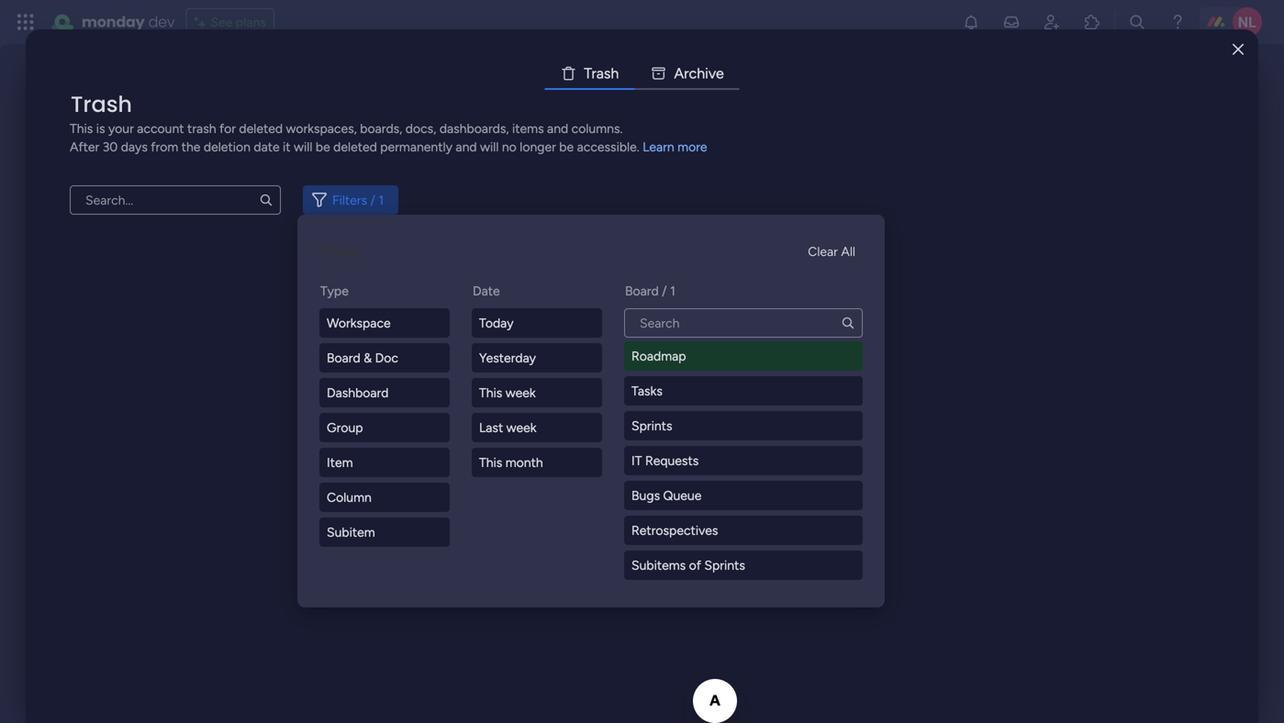 Task type: locate. For each thing, give the bounding box(es) containing it.
filters down workspaces,
[[332, 192, 367, 208]]

plans
[[236, 14, 266, 30]]

r for t
[[592, 65, 597, 82]]

r left s
[[592, 65, 597, 82]]

1 vertical spatial search image
[[841, 316, 856, 331]]

0 horizontal spatial r
[[592, 65, 597, 82]]

0 vertical spatial sprints
[[632, 418, 673, 434]]

/ inside the 'filters / 1' popup button
[[371, 192, 376, 208]]

filters for filters
[[321, 243, 361, 260]]

inbox image
[[1003, 13, 1021, 31]]

board for board & doc
[[327, 350, 361, 366]]

t
[[584, 65, 592, 82]]

help image
[[1169, 13, 1188, 31]]

board inside board & doc button
[[327, 350, 361, 366]]

is
[[96, 121, 105, 136]]

sprints down tasks
[[632, 418, 673, 434]]

it
[[632, 453, 642, 469]]

v
[[709, 65, 716, 82]]

0 vertical spatial week
[[506, 385, 536, 401]]

/ for board
[[662, 283, 667, 299]]

none search field search for items in the recycle bin
[[70, 186, 281, 215]]

search everything image
[[1129, 13, 1147, 31]]

1 horizontal spatial will
[[480, 139, 499, 155]]

close image
[[1233, 43, 1245, 56]]

none search field up roadmap 'button'
[[625, 309, 863, 338]]

1 horizontal spatial none search field
[[625, 309, 863, 338]]

sprints inside button
[[705, 558, 746, 574]]

1 horizontal spatial and
[[547, 121, 569, 136]]

this
[[70, 121, 93, 136], [479, 385, 503, 401], [479, 455, 503, 471]]

filters inside popup button
[[332, 192, 367, 208]]

1 vertical spatial board
[[327, 350, 361, 366]]

clear
[[808, 244, 838, 259]]

h right a
[[611, 65, 619, 82]]

h
[[611, 65, 619, 82], [697, 65, 706, 82]]

1 horizontal spatial search image
[[841, 316, 856, 331]]

this inside button
[[479, 455, 503, 471]]

bugs queue
[[632, 488, 702, 504]]

Search search field
[[625, 309, 863, 338]]

0 horizontal spatial be
[[316, 139, 330, 155]]

items
[[513, 121, 544, 136]]

0 vertical spatial search image
[[259, 193, 274, 208]]

search
[[707, 588, 747, 604]]

board for board / 1
[[625, 283, 659, 299]]

remove
[[657, 588, 703, 604]]

board left the &
[[327, 350, 361, 366]]

a
[[674, 65, 684, 82]]

week for this week
[[506, 385, 536, 401]]

0 vertical spatial /
[[371, 192, 376, 208]]

1 horizontal spatial h
[[697, 65, 706, 82]]

and up longer
[[547, 121, 569, 136]]

group button
[[320, 413, 450, 443]]

clear all button
[[801, 237, 863, 266]]

1 r from the left
[[592, 65, 597, 82]]

i
[[706, 65, 709, 82]]

1 vertical spatial 1
[[671, 283, 676, 299]]

bugs queue button
[[625, 481, 863, 511]]

search image for search search field
[[841, 316, 856, 331]]

0 horizontal spatial will
[[294, 139, 313, 155]]

sprints right of
[[705, 558, 746, 574]]

30
[[103, 139, 118, 155]]

this left month
[[479, 455, 503, 471]]

sprints
[[632, 418, 673, 434], [705, 558, 746, 574]]

dashboard button
[[320, 378, 450, 408]]

for
[[219, 121, 236, 136]]

week inside button
[[507, 420, 537, 436]]

search image down date
[[259, 193, 274, 208]]

this up last at the bottom of the page
[[479, 385, 503, 401]]

week right last at the bottom of the page
[[507, 420, 537, 436]]

this up "after"
[[70, 121, 93, 136]]

0 vertical spatial this
[[70, 121, 93, 136]]

will left 'no' at the left
[[480, 139, 499, 155]]

be down workspaces,
[[316, 139, 330, 155]]

1 horizontal spatial r
[[684, 65, 689, 82]]

filters for filters / 1
[[332, 192, 367, 208]]

week
[[506, 385, 536, 401], [507, 420, 537, 436]]

1 horizontal spatial 1
[[671, 283, 676, 299]]

and
[[547, 121, 569, 136], [456, 139, 477, 155]]

of
[[689, 558, 702, 574]]

r left i
[[684, 65, 689, 82]]

board
[[625, 283, 659, 299], [327, 350, 361, 366]]

learn
[[643, 139, 675, 155]]

0 vertical spatial deleted
[[239, 121, 283, 136]]

select product image
[[17, 13, 35, 31]]

0 vertical spatial board
[[625, 283, 659, 299]]

roadmap
[[632, 349, 687, 364]]

/
[[371, 192, 376, 208], [662, 283, 667, 299]]

1 inside the 'filters / 1' popup button
[[379, 192, 384, 208]]

0 vertical spatial and
[[547, 121, 569, 136]]

will right the it at the top left of the page
[[294, 139, 313, 155]]

days
[[121, 139, 148, 155]]

this week button
[[472, 378, 603, 408]]

this for this week
[[479, 385, 503, 401]]

0 horizontal spatial /
[[371, 192, 376, 208]]

0 horizontal spatial none search field
[[70, 186, 281, 215]]

1 up roadmap
[[671, 283, 676, 299]]

1 horizontal spatial board
[[625, 283, 659, 299]]

and down dashboards,
[[456, 139, 477, 155]]

1 vertical spatial sprints
[[705, 558, 746, 574]]

none search field search
[[625, 309, 863, 338]]

yesterday
[[479, 350, 536, 366]]

0 horizontal spatial 1
[[379, 192, 384, 208]]

board & doc
[[327, 350, 399, 366]]

monday dev
[[82, 11, 175, 32]]

requests
[[646, 453, 699, 469]]

1 vertical spatial /
[[662, 283, 667, 299]]

week inside button
[[506, 385, 536, 401]]

2 r from the left
[[684, 65, 689, 82]]

1 horizontal spatial sprints
[[705, 558, 746, 574]]

be
[[316, 139, 330, 155], [560, 139, 574, 155]]

r
[[592, 65, 597, 82], [684, 65, 689, 82]]

tasks
[[632, 383, 663, 399]]

dashboards,
[[440, 121, 509, 136]]

/ down boards,
[[371, 192, 376, 208]]

doc
[[375, 350, 399, 366]]

see plans button
[[186, 8, 275, 36]]

filters
[[751, 588, 786, 604]]

0 horizontal spatial board
[[327, 350, 361, 366]]

1 down permanently at left
[[379, 192, 384, 208]]

last week button
[[472, 413, 603, 443]]

1 horizontal spatial /
[[662, 283, 667, 299]]

0 horizontal spatial sprints
[[632, 418, 673, 434]]

1 vertical spatial filters
[[321, 243, 361, 260]]

will
[[294, 139, 313, 155], [480, 139, 499, 155]]

accessible.
[[577, 139, 640, 155]]

deleted down boards,
[[334, 139, 377, 155]]

deleted
[[239, 121, 283, 136], [334, 139, 377, 155]]

0 vertical spatial filters
[[332, 192, 367, 208]]

longer
[[520, 139, 556, 155]]

week up last week
[[506, 385, 536, 401]]

trash this is your account trash for deleted workspaces, boards, docs, dashboards, items and columns. after 30 days from the deletion date it will be deleted permanently and will no longer be accessible. learn more
[[70, 89, 708, 155]]

1 vertical spatial this
[[479, 385, 503, 401]]

this inside button
[[479, 385, 503, 401]]

this month
[[479, 455, 543, 471]]

1 vertical spatial deleted
[[334, 139, 377, 155]]

1 vertical spatial and
[[456, 139, 477, 155]]

board / 1
[[625, 283, 676, 299]]

be right longer
[[560, 139, 574, 155]]

0 horizontal spatial h
[[611, 65, 619, 82]]

1 horizontal spatial be
[[560, 139, 574, 155]]

0 horizontal spatial deleted
[[239, 121, 283, 136]]

2 vertical spatial this
[[479, 455, 503, 471]]

1 vertical spatial week
[[507, 420, 537, 436]]

see plans
[[211, 14, 266, 30]]

None search field
[[70, 186, 281, 215], [625, 309, 863, 338]]

subitem button
[[320, 518, 450, 547]]

1 vertical spatial none search field
[[625, 309, 863, 338]]

workspace button
[[320, 309, 450, 338]]

none search field down "from" at left top
[[70, 186, 281, 215]]

dev
[[148, 11, 175, 32]]

2 be from the left
[[560, 139, 574, 155]]

archive is empty image
[[486, 237, 799, 549]]

1 will from the left
[[294, 139, 313, 155]]

t r a s h
[[584, 65, 619, 82]]

h left v
[[697, 65, 706, 82]]

board up roadmap
[[625, 283, 659, 299]]

0 vertical spatial 1
[[379, 192, 384, 208]]

1
[[379, 192, 384, 208], [671, 283, 676, 299]]

filters up type
[[321, 243, 361, 260]]

1 h from the left
[[611, 65, 619, 82]]

/ up roadmap
[[662, 283, 667, 299]]

search image down all
[[841, 316, 856, 331]]

subitem
[[327, 525, 375, 541]]

0 vertical spatial none search field
[[70, 186, 281, 215]]

deleted up date
[[239, 121, 283, 136]]

search image
[[259, 193, 274, 208], [841, 316, 856, 331]]

0 horizontal spatial search image
[[259, 193, 274, 208]]



Task type: vqa. For each thing, say whether or not it's contained in the screenshot.
boards,
yes



Task type: describe. For each thing, give the bounding box(es) containing it.
retrospectives
[[632, 523, 719, 539]]

clear all
[[808, 244, 856, 259]]

item button
[[320, 448, 450, 478]]

no
[[523, 548, 553, 579]]

2 will from the left
[[480, 139, 499, 155]]

deletion
[[204, 139, 251, 155]]

permanently
[[380, 139, 453, 155]]

after
[[70, 139, 99, 155]]

dashboard
[[327, 385, 389, 401]]

it requests
[[632, 453, 699, 469]]

columns.
[[572, 121, 623, 136]]

Search for items in the recycle bin search field
[[70, 186, 281, 215]]

1 horizontal spatial deleted
[[334, 139, 377, 155]]

noah lott image
[[1233, 7, 1263, 37]]

monday
[[82, 11, 145, 32]]

all
[[842, 244, 856, 259]]

notifications image
[[963, 13, 981, 31]]

were
[[638, 548, 691, 579]]

&
[[364, 350, 372, 366]]

no
[[502, 139, 517, 155]]

filters / 1 button
[[303, 186, 399, 215]]

this for this month
[[479, 455, 503, 471]]

it
[[283, 139, 291, 155]]

workspace
[[327, 315, 391, 331]]

today
[[479, 315, 514, 331]]

group
[[327, 420, 363, 436]]

the
[[182, 139, 201, 155]]

e
[[716, 65, 724, 82]]

2 h from the left
[[697, 65, 706, 82]]

from
[[151, 139, 178, 155]]

learn more link
[[643, 139, 708, 155]]

results
[[559, 548, 632, 579]]

a r c h i v e
[[674, 65, 724, 82]]

1 for board / 1
[[671, 283, 676, 299]]

this month button
[[472, 448, 603, 478]]

workspaces,
[[286, 121, 357, 136]]

docs,
[[406, 121, 437, 136]]

your
[[108, 121, 134, 136]]

this week
[[479, 385, 536, 401]]

column
[[327, 490, 372, 506]]

subitems
[[632, 558, 686, 574]]

queue
[[664, 488, 702, 504]]

try
[[499, 588, 518, 604]]

it requests button
[[625, 446, 863, 476]]

sprints button
[[625, 411, 863, 441]]

0 horizontal spatial and
[[456, 139, 477, 155]]

found
[[697, 548, 761, 579]]

or
[[641, 588, 654, 604]]

a
[[597, 65, 604, 82]]

this inside trash this is your account trash for deleted workspaces, boards, docs, dashboards, items and columns. after 30 days from the deletion date it will be deleted permanently and will no longer be accessible. learn more
[[70, 121, 93, 136]]

1 be from the left
[[316, 139, 330, 155]]

see
[[211, 14, 233, 30]]

type
[[321, 283, 349, 299]]

yesterday button
[[472, 344, 603, 373]]

s
[[604, 65, 611, 82]]

search image for search for items in the recycle bin search field
[[259, 193, 274, 208]]

different
[[521, 588, 575, 604]]

last week
[[479, 420, 537, 436]]

today button
[[472, 309, 603, 338]]

retrospectives button
[[625, 516, 863, 546]]

date
[[473, 283, 500, 299]]

invite members image
[[1043, 13, 1062, 31]]

subitems of sprints
[[632, 558, 746, 574]]

week for last week
[[507, 420, 537, 436]]

bugs
[[632, 488, 660, 504]]

1 for filters / 1
[[379, 192, 384, 208]]

keywords
[[579, 588, 638, 604]]

board & doc button
[[320, 344, 450, 373]]

month
[[506, 455, 543, 471]]

/ for filters
[[371, 192, 376, 208]]

tasks button
[[625, 377, 863, 406]]

r for a
[[684, 65, 689, 82]]

last
[[479, 420, 504, 436]]

date
[[254, 139, 280, 155]]

more
[[678, 139, 708, 155]]

subitems of sprints button
[[625, 551, 863, 580]]

account
[[137, 121, 184, 136]]

sprints inside 'button'
[[632, 418, 673, 434]]

boards,
[[360, 121, 403, 136]]

c
[[689, 65, 697, 82]]

column button
[[320, 483, 450, 512]]

apps image
[[1084, 13, 1102, 31]]

no results were found try different keywords or remove search filters
[[499, 548, 786, 604]]

item
[[327, 455, 353, 471]]



